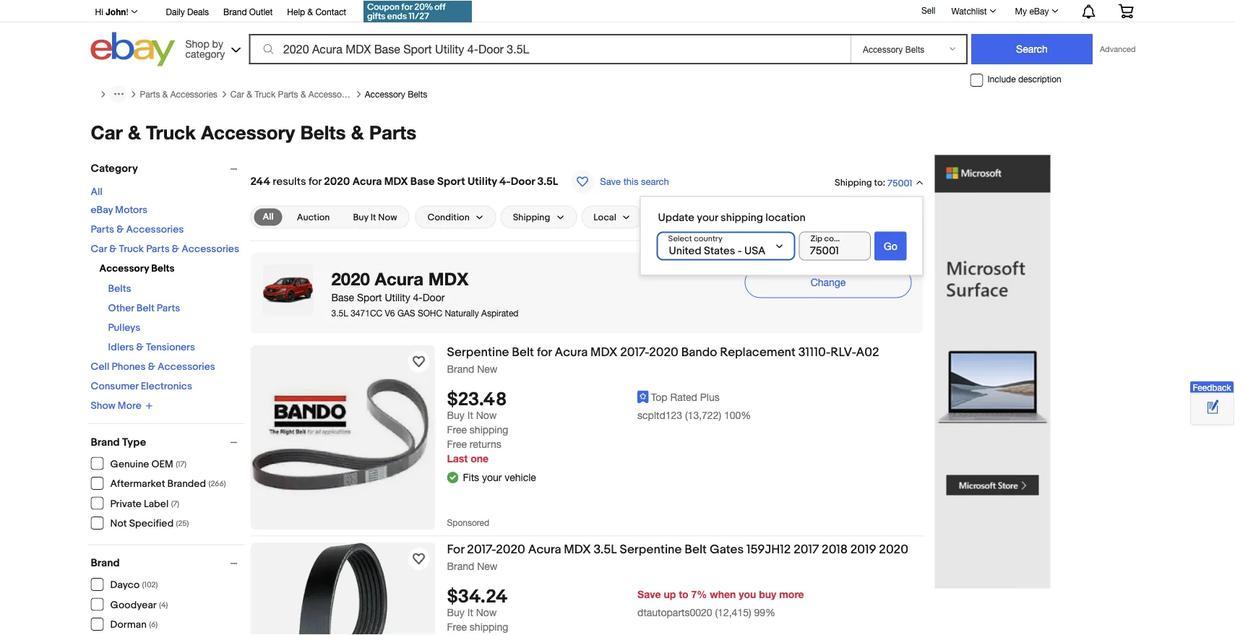 Task type: vqa. For each thing, say whether or not it's contained in the screenshot.
in within ACCOUNT navigation
no



Task type: describe. For each thing, give the bounding box(es) containing it.
brand button
[[91, 557, 244, 570]]

0 vertical spatial car & truck parts & accessories link
[[230, 89, 356, 99]]

save up to 7% when you buy more buy it now
[[447, 589, 804, 618]]

belt inside 'for 2017-2020 acura mdx 3.5l serpentine belt gates 159jh12 2017 2018 2019 2020 brand new'
[[685, 542, 707, 558]]

all inside "main content"
[[263, 211, 274, 223]]

belts inside belts other belt parts pulleys idlers & tensioners
[[108, 283, 131, 295]]

electronics
[[141, 380, 192, 392]]

31110-
[[798, 345, 831, 360]]

0 horizontal spatial accessory
[[99, 262, 149, 275]]

& inside parts & accessories 'link'
[[162, 89, 168, 99]]

0 vertical spatial sport
[[437, 175, 465, 188]]

2018
[[822, 542, 848, 558]]

daily deals link
[[166, 4, 209, 20]]

vehicle
[[505, 472, 536, 484]]

branded
[[167, 478, 206, 490]]

accessory inside accessory belts link
[[365, 89, 405, 99]]

plus
[[700, 391, 720, 403]]

for 2017-2020 acura mdx 3.5l serpentine belt gates 159jh12 2017 2018 2019 2020 brand new
[[447, 542, 908, 572]]

& inside belts other belt parts pulleys idlers & tensioners
[[136, 341, 144, 353]]

label
[[144, 498, 169, 510]]

99%
[[754, 606, 775, 618]]

to inside save up to 7% when you buy more buy it now
[[679, 589, 688, 601]]

car inside ebay motors parts & accessories car & truck parts & accessories
[[91, 243, 107, 255]]

truck for accessory
[[146, 121, 196, 143]]

contact
[[315, 7, 346, 17]]

brand for brand
[[91, 557, 120, 570]]

your shopping cart image
[[1118, 4, 1134, 18]]

all link inside "main content"
[[254, 208, 282, 226]]

serpentine inside serpentine belt for acura mdx 2017-2020 bando replacement 31110-rlv-a02 brand new
[[447, 345, 509, 360]]

rated
[[670, 391, 697, 403]]

$23.48
[[447, 389, 507, 411]]

All selected text field
[[263, 211, 274, 224]]

not specified (25)
[[110, 518, 189, 530]]

new inside serpentine belt for acura mdx 2017-2020 bando replacement 31110-rlv-a02 brand new
[[477, 363, 498, 375]]

dayco
[[110, 579, 140, 592]]

get an extra 20% off image
[[364, 1, 472, 22]]

ebay inside account 'navigation'
[[1029, 6, 1049, 16]]

type
[[122, 436, 146, 449]]

cell
[[91, 361, 109, 373]]

belts other belt parts pulleys idlers & tensioners
[[108, 283, 195, 353]]

watch serpentine belt for acura mdx 2017-2020 bando replacement 31110-rlv-a02 image
[[410, 353, 427, 370]]

replacement
[[720, 345, 796, 360]]

2017
[[794, 542, 819, 558]]

brand outlet
[[223, 7, 273, 17]]

dorman (6)
[[110, 619, 158, 631]]

you
[[739, 589, 756, 601]]

2020 right for
[[496, 542, 525, 558]]

shipping for dtautoparts0020 (12,415) 99% free shipping
[[470, 621, 508, 633]]

0 vertical spatial buy
[[353, 212, 368, 223]]

other
[[108, 302, 134, 314]]

mdx inside serpentine belt for acura mdx 2017-2020 bando replacement 31110-rlv-a02 brand new
[[590, 345, 617, 360]]

brand type
[[91, 436, 146, 449]]

for
[[447, 542, 464, 558]]

(266)
[[209, 480, 226, 489]]

serpentine belt for acura mdx 2017-2020 bando replacement 31110-rlv-a02 link
[[447, 345, 923, 363]]

it inside buy it now link
[[370, 212, 376, 223]]

returns
[[470, 438, 501, 450]]

free for dtautoparts0020 (12,415) 99% free shipping
[[447, 621, 467, 633]]

category button
[[91, 162, 244, 175]]

100%
[[724, 409, 751, 421]]

0 vertical spatial parts & accessories link
[[140, 89, 217, 99]]

tensioners
[[146, 341, 195, 353]]

dorman
[[110, 619, 147, 631]]

scpltd123
[[637, 409, 682, 421]]

more
[[118, 400, 141, 412]]

shipping to : 75001
[[835, 177, 912, 189]]

v6
[[385, 308, 395, 318]]

auction
[[297, 212, 330, 223]]

acura inside 'for 2017-2020 acura mdx 3.5l serpentine belt gates 159jh12 2017 2018 2019 2020 brand new'
[[528, 542, 561, 558]]

private label (7)
[[110, 498, 179, 510]]

acura inside 2020 acura mdx base sport utility 4-door 3.5l 3471cc v6 gas sohc naturally aspirated
[[375, 268, 424, 289]]

for 2017-2020 acura mdx 3.5l serpentine belt gates 159jh12 2017 2018 2019 2020 link
[[447, 542, 923, 560]]

2020 acura mdx base sport utility 4-door 3.5l 3471cc v6 gas sohc naturally aspirated
[[331, 268, 518, 318]]

base inside 2020 acura mdx base sport utility 4-door 3.5l 3471cc v6 gas sohc naturally aspirated
[[331, 291, 354, 303]]

gates
[[710, 542, 744, 558]]

1 vertical spatial car & truck parts & accessories link
[[91, 243, 239, 255]]

motors
[[115, 204, 148, 216]]

& inside cell phones & accessories consumer electronics
[[148, 361, 155, 373]]

auction link
[[288, 208, 339, 226]]

2017- inside 'for 2017-2020 acura mdx 3.5l serpentine belt gates 159jh12 2017 2018 2019 2020 brand new'
[[467, 542, 496, 558]]

0 vertical spatial 4-
[[499, 175, 511, 188]]

(25)
[[176, 519, 189, 529]]

0 vertical spatial base
[[410, 175, 435, 188]]

brand inside 'for 2017-2020 acura mdx 3.5l serpentine belt gates 159jh12 2017 2018 2019 2020 brand new'
[[447, 560, 474, 572]]

brand outlet link
[[223, 4, 273, 20]]

consumer electronics link
[[91, 380, 192, 392]]

1 vertical spatial accessory
[[201, 121, 295, 143]]

0 horizontal spatial buy it now
[[353, 212, 397, 223]]

1 vertical spatial now
[[476, 409, 497, 421]]

(6)
[[149, 620, 158, 630]]

1 vertical spatial accessory belts
[[99, 262, 175, 275]]

for 2017-2020 acura mdx 3.5l serpentine belt gates 159jh12 2017 2018 2019 2020 image
[[297, 542, 389, 635]]

dtautoparts0020 (12,415) 99% free shipping
[[447, 606, 775, 633]]

truck inside ebay motors parts & accessories car & truck parts & accessories
[[119, 243, 144, 255]]

genuine oem (17)
[[110, 458, 187, 470]]

1 horizontal spatial accessory belts
[[365, 89, 427, 99]]

parts inside belts other belt parts pulleys idlers & tensioners
[[157, 302, 180, 314]]

fits
[[463, 472, 479, 484]]

2020 inside 2020 acura mdx base sport utility 4-door 3.5l 3471cc v6 gas sohc naturally aspirated
[[331, 268, 370, 289]]

ebay motors link
[[91, 204, 148, 216]]

sohc
[[418, 308, 442, 318]]

and text__icon image
[[447, 471, 459, 483]]

my ebay
[[1015, 6, 1049, 16]]

car & truck parts & accessories
[[230, 89, 356, 99]]

2 free from the top
[[447, 438, 467, 450]]

consumer
[[91, 380, 138, 392]]

advertisement region
[[935, 155, 1050, 589]]

save for this
[[600, 176, 621, 187]]

(17)
[[176, 460, 187, 469]]

aftermarket branded (266)
[[110, 478, 226, 490]]

include description
[[988, 74, 1061, 84]]

2020 up auction link
[[324, 175, 350, 188]]

watchlist
[[951, 6, 987, 16]]

buy inside save up to 7% when you buy more buy it now
[[447, 606, 465, 618]]

new inside 'for 2017-2020 acura mdx 3.5l serpentine belt gates 159jh12 2017 2018 2019 2020 brand new'
[[477, 560, 498, 572]]

(4)
[[159, 601, 168, 610]]

idlers
[[108, 341, 134, 353]]

gas
[[397, 308, 415, 318]]

update
[[658, 211, 694, 224]]

my ebay link
[[1007, 2, 1065, 20]]

advanced link
[[1093, 35, 1143, 64]]

phones
[[112, 361, 146, 373]]

75001
[[887, 178, 912, 189]]

to inside shipping to : 75001
[[874, 177, 883, 189]]



Task type: locate. For each thing, give the bounding box(es) containing it.
save inside save up to 7% when you buy more buy it now
[[637, 589, 661, 601]]

to right up
[[679, 589, 688, 601]]

daily
[[166, 7, 185, 17]]

1 vertical spatial parts & accessories link
[[91, 223, 184, 236]]

ebay left motors
[[91, 204, 113, 216]]

2017- inside serpentine belt for acura mdx 2017-2020 bando replacement 31110-rlv-a02 brand new
[[620, 345, 649, 360]]

brand down for
[[447, 560, 474, 572]]

0 vertical spatial serpentine
[[447, 345, 509, 360]]

accessories
[[170, 89, 217, 99], [308, 89, 356, 99], [126, 223, 184, 236], [182, 243, 239, 255], [158, 361, 215, 373]]

car for car & truck accessory belts & parts
[[91, 121, 123, 143]]

dtautoparts0020
[[637, 606, 712, 618]]

1 horizontal spatial accessory
[[201, 121, 295, 143]]

car & truck accessory belts & parts
[[91, 121, 416, 143]]

car up car & truck accessory belts & parts
[[230, 89, 244, 99]]

1 vertical spatial 2017-
[[467, 542, 496, 558]]

ebay right my
[[1029, 6, 1049, 16]]

shipping up returns
[[470, 424, 508, 436]]

2 horizontal spatial belt
[[685, 542, 707, 558]]

0 vertical spatial truck
[[255, 89, 276, 99]]

0 horizontal spatial for
[[309, 175, 322, 188]]

rlv-
[[831, 345, 856, 360]]

one
[[471, 453, 489, 464]]

0 vertical spatial car
[[230, 89, 244, 99]]

goodyear (4)
[[110, 599, 168, 611]]

0 horizontal spatial serpentine
[[447, 345, 509, 360]]

sport inside 2020 acura mdx base sport utility 4-door 3.5l 3471cc v6 gas sohc naturally aspirated
[[357, 291, 382, 303]]

(13,722)
[[685, 409, 721, 421]]

1 vertical spatial shipping
[[470, 424, 508, 436]]

outlet
[[249, 7, 273, 17]]

idlers & tensioners link
[[108, 341, 195, 353]]

2 horizontal spatial accessory
[[365, 89, 405, 99]]

1 vertical spatial free
[[447, 438, 467, 450]]

base
[[410, 175, 435, 188], [331, 291, 354, 303]]

car for car & truck parts & accessories
[[230, 89, 244, 99]]

results
[[273, 175, 306, 188]]

shipping inside scpltd123 (13,722) 100% free shipping free returns last one
[[470, 424, 508, 436]]

other belt parts link
[[108, 302, 180, 314]]

save
[[600, 176, 621, 187], [637, 589, 661, 601]]

brand up dayco on the bottom
[[91, 557, 120, 570]]

save left this
[[600, 176, 621, 187]]

0 vertical spatial save
[[600, 176, 621, 187]]

aspirated
[[481, 308, 518, 318]]

1 vertical spatial 3.5l
[[331, 308, 348, 318]]

0 horizontal spatial to
[[679, 589, 688, 601]]

2020 up 3471cc
[[331, 268, 370, 289]]

not
[[110, 518, 127, 530]]

1 vertical spatial save
[[637, 589, 661, 601]]

0 vertical spatial free
[[447, 424, 467, 436]]

account navigation
[[91, 0, 1144, 24]]

1 vertical spatial buy it now
[[447, 409, 497, 421]]

naturally
[[445, 308, 479, 318]]

1 horizontal spatial all link
[[254, 208, 282, 226]]

sell link
[[915, 5, 942, 15]]

0 vertical spatial to
[[874, 177, 883, 189]]

main content containing $23.48
[[250, 155, 923, 635]]

ebay motors parts & accessories car & truck parts & accessories
[[91, 204, 239, 255]]

all down 244
[[263, 211, 274, 223]]

pulleys
[[108, 322, 140, 334]]

brand inside account 'navigation'
[[223, 7, 247, 17]]

&
[[308, 7, 313, 17], [162, 89, 168, 99], [247, 89, 252, 99], [301, 89, 306, 99], [128, 121, 141, 143], [351, 121, 364, 143], [116, 223, 124, 236], [109, 243, 117, 255], [172, 243, 179, 255], [136, 341, 144, 353], [148, 361, 155, 373]]

description
[[1018, 74, 1061, 84]]

4- inside 2020 acura mdx base sport utility 4-door 3.5l 3471cc v6 gas sohc naturally aspirated
[[413, 291, 423, 303]]

2020 right 2019 on the bottom
[[879, 542, 908, 558]]

car & truck parts & accessories link up car & truck accessory belts & parts
[[230, 89, 356, 99]]

car
[[230, 89, 244, 99], [91, 121, 123, 143], [91, 243, 107, 255]]

watch for 2017-2020 acura mdx 3.5l serpentine belt gates 159jh12 2017 2018 2019 2020 image
[[410, 550, 427, 568]]

2020 inside serpentine belt for acura mdx 2017-2020 bando replacement 31110-rlv-a02 brand new
[[649, 345, 678, 360]]

belt inside serpentine belt for acura mdx 2017-2020 bando replacement 31110-rlv-a02 brand new
[[512, 345, 534, 360]]

0 vertical spatial now
[[378, 212, 397, 223]]

banner containing sell
[[91, 0, 1144, 70]]

1 horizontal spatial door
[[511, 175, 535, 188]]

all up ebay motors link
[[91, 186, 103, 198]]

to
[[874, 177, 883, 189], [679, 589, 688, 601]]

update your shipping location
[[658, 211, 806, 224]]

0 vertical spatial 2017-
[[620, 345, 649, 360]]

brand for brand type
[[91, 436, 120, 449]]

your right fits
[[482, 472, 502, 484]]

your
[[697, 211, 718, 224], [482, 472, 502, 484]]

it
[[370, 212, 376, 223], [467, 409, 473, 421], [467, 606, 473, 618]]

buy it now down the "244 results for 2020 acura mdx base sport utility 4-door 3.5l"
[[353, 212, 397, 223]]

parts & accessories link
[[140, 89, 217, 99], [91, 223, 184, 236]]

1 vertical spatial utility
[[385, 291, 410, 303]]

2 vertical spatial it
[[467, 606, 473, 618]]

0 vertical spatial all
[[91, 186, 103, 198]]

it inside save up to 7% when you buy more buy it now
[[467, 606, 473, 618]]

feedback
[[1193, 383, 1231, 393]]

truck for parts
[[255, 89, 276, 99]]

0 horizontal spatial all
[[91, 186, 103, 198]]

save inside button
[[600, 176, 621, 187]]

belts
[[408, 89, 427, 99], [300, 121, 346, 143], [151, 262, 175, 275], [108, 283, 131, 295]]

1 horizontal spatial 2017-
[[620, 345, 649, 360]]

brand for brand outlet
[[223, 7, 247, 17]]

1 horizontal spatial base
[[410, 175, 435, 188]]

truck up category dropdown button
[[146, 121, 196, 143]]

0 vertical spatial 3.5l
[[537, 175, 558, 188]]

& inside help & contact link
[[308, 7, 313, 17]]

1 vertical spatial ebay
[[91, 204, 113, 216]]

0 vertical spatial belt
[[136, 302, 154, 314]]

0 horizontal spatial utility
[[385, 291, 410, 303]]

0 horizontal spatial belt
[[136, 302, 154, 314]]

1 vertical spatial all link
[[254, 208, 282, 226]]

search
[[641, 176, 669, 187]]

1 vertical spatial for
[[537, 345, 552, 360]]

category
[[91, 162, 138, 175]]

for
[[309, 175, 322, 188], [537, 345, 552, 360]]

pulleys link
[[108, 322, 140, 334]]

0 vertical spatial your
[[697, 211, 718, 224]]

1 horizontal spatial to
[[874, 177, 883, 189]]

244 results for 2020 acura mdx base sport utility 4-door 3.5l
[[250, 175, 558, 188]]

2017- right for
[[467, 542, 496, 558]]

accessory belts link
[[365, 89, 427, 99]]

accessory belts
[[365, 89, 427, 99], [99, 262, 175, 275]]

2 new from the top
[[477, 560, 498, 572]]

parts & accessories
[[140, 89, 217, 99]]

shipping down $34.24 on the left of the page
[[470, 621, 508, 633]]

1 horizontal spatial belt
[[512, 345, 534, 360]]

1 horizontal spatial ebay
[[1029, 6, 1049, 16]]

2 vertical spatial now
[[476, 606, 497, 618]]

now inside save up to 7% when you buy more buy it now
[[476, 606, 497, 618]]

brand left type at the left bottom
[[91, 436, 120, 449]]

change button
[[745, 267, 912, 298]]

brand type button
[[91, 436, 244, 449]]

aftermarket
[[110, 478, 165, 490]]

utility
[[468, 175, 497, 188], [385, 291, 410, 303]]

belt down aspirated
[[512, 345, 534, 360]]

0 vertical spatial ebay
[[1029, 6, 1049, 16]]

ebay
[[1029, 6, 1049, 16], [91, 204, 113, 216]]

1 new from the top
[[477, 363, 498, 375]]

parts
[[140, 89, 160, 99], [278, 89, 298, 99], [369, 121, 416, 143], [91, 223, 114, 236], [146, 243, 170, 255], [157, 302, 180, 314]]

3 free from the top
[[447, 621, 467, 633]]

1 vertical spatial sport
[[357, 291, 382, 303]]

for 2017-2020 acura mdx 3.5l serpentine belt gates 159jh12 2017 2018 2019 2020 heading
[[447, 542, 908, 558]]

None submit
[[971, 34, 1093, 64], [875, 232, 907, 261], [971, 34, 1093, 64], [875, 232, 907, 261]]

genuine
[[110, 458, 149, 470]]

3.5l inside 2020 acura mdx base sport utility 4-door 3.5l 3471cc v6 gas sohc naturally aspirated
[[331, 308, 348, 318]]

to left 75001
[[874, 177, 883, 189]]

buy down for
[[447, 606, 465, 618]]

brand up $23.48
[[447, 363, 474, 375]]

serpentine belt for acura mdx 2017-2020 bando replacement 31110-rlv-a02 heading
[[447, 345, 879, 360]]

all link down 244
[[254, 208, 282, 226]]

2 vertical spatial free
[[447, 621, 467, 633]]

2 vertical spatial shipping
[[470, 621, 508, 633]]

mdx inside 'for 2017-2020 acura mdx 3.5l serpentine belt gates 159jh12 2017 2018 2019 2020 brand new'
[[564, 542, 591, 558]]

all link up ebay motors link
[[91, 186, 103, 198]]

0 vertical spatial for
[[309, 175, 322, 188]]

car down ebay motors link
[[91, 243, 107, 255]]

1 horizontal spatial 3.5l
[[537, 175, 558, 188]]

1 horizontal spatial all
[[263, 211, 274, 223]]

buy
[[759, 589, 776, 601]]

2 vertical spatial buy
[[447, 606, 465, 618]]

1 vertical spatial belt
[[512, 345, 534, 360]]

0 horizontal spatial ebay
[[91, 204, 113, 216]]

buy right auction link
[[353, 212, 368, 223]]

specified
[[129, 518, 174, 530]]

help
[[287, 7, 305, 17]]

0 horizontal spatial your
[[482, 472, 502, 484]]

main content
[[250, 155, 923, 635]]

buy it now link
[[344, 208, 406, 226]]

oem
[[151, 458, 173, 470]]

utility inside 2020 acura mdx base sport utility 4-door 3.5l 3471cc v6 gas sohc naturally aspirated
[[385, 291, 410, 303]]

include
[[988, 74, 1016, 84]]

2 horizontal spatial truck
[[255, 89, 276, 99]]

help & contact link
[[287, 4, 346, 20]]

2020 left bando
[[649, 345, 678, 360]]

0 horizontal spatial 3.5l
[[331, 308, 348, 318]]

daily deals
[[166, 7, 209, 17]]

for for acura
[[537, 345, 552, 360]]

top rated plus
[[651, 391, 720, 403]]

1 vertical spatial truck
[[146, 121, 196, 143]]

0 vertical spatial buy it now
[[353, 212, 397, 223]]

accessories inside cell phones & accessories consumer electronics
[[158, 361, 215, 373]]

last
[[447, 453, 468, 464]]

cell phones & accessories consumer electronics
[[91, 361, 215, 392]]

2 vertical spatial belt
[[685, 542, 707, 558]]

1 vertical spatial door
[[423, 291, 445, 303]]

1 horizontal spatial truck
[[146, 121, 196, 143]]

serpentine up up
[[620, 542, 682, 558]]

door
[[511, 175, 535, 188], [423, 291, 445, 303]]

acura
[[352, 175, 382, 188], [375, 268, 424, 289], [555, 345, 588, 360], [528, 542, 561, 558]]

1 vertical spatial all
[[263, 211, 274, 223]]

bando
[[681, 345, 717, 360]]

1 vertical spatial new
[[477, 560, 498, 572]]

1 free from the top
[[447, 424, 467, 436]]

shipping left location
[[721, 211, 763, 224]]

serpentine inside 'for 2017-2020 acura mdx 3.5l serpentine belt gates 159jh12 2017 2018 2019 2020 brand new'
[[620, 542, 682, 558]]

ebay inside ebay motors parts & accessories car & truck parts & accessories
[[91, 204, 113, 216]]

banner
[[91, 0, 1144, 70]]

free for scpltd123 (13,722) 100% free shipping free returns last one
[[447, 424, 467, 436]]

all
[[91, 186, 103, 198], [263, 211, 274, 223]]

belt inside belts other belt parts pulleys idlers & tensioners
[[136, 302, 154, 314]]

for inside serpentine belt for acura mdx 2017-2020 bando replacement 31110-rlv-a02 brand new
[[537, 345, 552, 360]]

free
[[447, 424, 467, 436], [447, 438, 467, 450], [447, 621, 467, 633]]

2 vertical spatial car
[[91, 243, 107, 255]]

car up category
[[91, 121, 123, 143]]

1 vertical spatial your
[[482, 472, 502, 484]]

your for shipping
[[697, 211, 718, 224]]

sport
[[437, 175, 465, 188], [357, 291, 382, 303]]

scpltd123 (13,722) 100% free shipping free returns last one
[[447, 409, 751, 464]]

when
[[710, 589, 736, 601]]

Zip code text field
[[799, 232, 871, 261]]

save this search
[[600, 176, 669, 187]]

parts inside 'link'
[[140, 89, 160, 99]]

0 horizontal spatial door
[[423, 291, 445, 303]]

brand inside serpentine belt for acura mdx 2017-2020 bando replacement 31110-rlv-a02 brand new
[[447, 363, 474, 375]]

belt left gates
[[685, 542, 707, 558]]

free inside the dtautoparts0020 (12,415) 99% free shipping
[[447, 621, 467, 633]]

2 vertical spatial truck
[[119, 243, 144, 255]]

0 horizontal spatial 4-
[[413, 291, 423, 303]]

car & truck parts & accessories link down motors
[[91, 243, 239, 255]]

your right update
[[697, 211, 718, 224]]

(7)
[[171, 499, 179, 509]]

buy it now up returns
[[447, 409, 497, 421]]

1 vertical spatial to
[[679, 589, 688, 601]]

0 horizontal spatial accessory belts
[[99, 262, 175, 275]]

up
[[664, 589, 676, 601]]

0 horizontal spatial base
[[331, 291, 354, 303]]

acura inside serpentine belt for acura mdx 2017-2020 bando replacement 31110-rlv-a02 brand new
[[555, 345, 588, 360]]

2 vertical spatial 3.5l
[[594, 542, 617, 558]]

0 vertical spatial utility
[[468, 175, 497, 188]]

1 horizontal spatial for
[[537, 345, 552, 360]]

serpentine belt for acura mdx 2017-2020 bando replacement 31110-rlv-a02 image
[[250, 378, 435, 497]]

1 vertical spatial serpentine
[[620, 542, 682, 558]]

change
[[811, 276, 846, 288]]

buy it now
[[353, 212, 397, 223], [447, 409, 497, 421]]

truck down motors
[[119, 243, 144, 255]]

brand left the outlet
[[223, 7, 247, 17]]

save left up
[[637, 589, 661, 601]]

0 horizontal spatial all link
[[91, 186, 103, 198]]

door inside 2020 acura mdx base sport utility 4-door 3.5l 3471cc v6 gas sohc naturally aspirated
[[423, 291, 445, 303]]

0 horizontal spatial save
[[600, 176, 621, 187]]

save for up
[[637, 589, 661, 601]]

car inside car & truck parts & accessories link
[[230, 89, 244, 99]]

new
[[477, 363, 498, 375], [477, 560, 498, 572]]

1 vertical spatial buy
[[447, 409, 465, 421]]

0 vertical spatial shipping
[[721, 211, 763, 224]]

1 vertical spatial car
[[91, 121, 123, 143]]

mdx inside 2020 acura mdx base sport utility 4-door 3.5l 3471cc v6 gas sohc naturally aspirated
[[428, 268, 469, 289]]

your for vehicle
[[482, 472, 502, 484]]

1 vertical spatial it
[[467, 409, 473, 421]]

help & contact
[[287, 7, 346, 17]]

for for 2020
[[309, 175, 322, 188]]

1 vertical spatial base
[[331, 291, 354, 303]]

1 horizontal spatial serpentine
[[620, 542, 682, 558]]

shipping inside the dtautoparts0020 (12,415) 99% free shipping
[[470, 621, 508, 633]]

belt right other
[[136, 302, 154, 314]]

0 vertical spatial door
[[511, 175, 535, 188]]

new up $34.24 on the left of the page
[[477, 560, 498, 572]]

2017- left bando
[[620, 345, 649, 360]]

:
[[883, 177, 885, 189]]

1 horizontal spatial utility
[[468, 175, 497, 188]]

3.5l inside 'for 2017-2020 acura mdx 3.5l serpentine belt gates 159jh12 2017 2018 2019 2020 brand new'
[[594, 542, 617, 558]]

serpentine down naturally
[[447, 345, 509, 360]]

0 horizontal spatial 2017-
[[467, 542, 496, 558]]

new up $23.48
[[477, 363, 498, 375]]

2 vertical spatial accessory
[[99, 262, 149, 275]]

1 horizontal spatial 4-
[[499, 175, 511, 188]]

0 vertical spatial it
[[370, 212, 376, 223]]

0 horizontal spatial sport
[[357, 291, 382, 303]]

shipping for scpltd123 (13,722) 100% free shipping free returns last one
[[470, 424, 508, 436]]

1 horizontal spatial save
[[637, 589, 661, 601]]

a02
[[856, 345, 879, 360]]

buy up last at the left bottom
[[447, 409, 465, 421]]

truck up car & truck accessory belts & parts
[[255, 89, 276, 99]]

(102)
[[142, 581, 158, 590]]

show more button
[[91, 400, 153, 412]]

accessory
[[365, 89, 405, 99], [201, 121, 295, 143], [99, 262, 149, 275]]

0 vertical spatial all link
[[91, 186, 103, 198]]

serpentine belt for acura mdx 2017-2020 bando replacement 31110-rlv-a02 brand new
[[447, 345, 879, 375]]

more
[[779, 589, 804, 601]]



